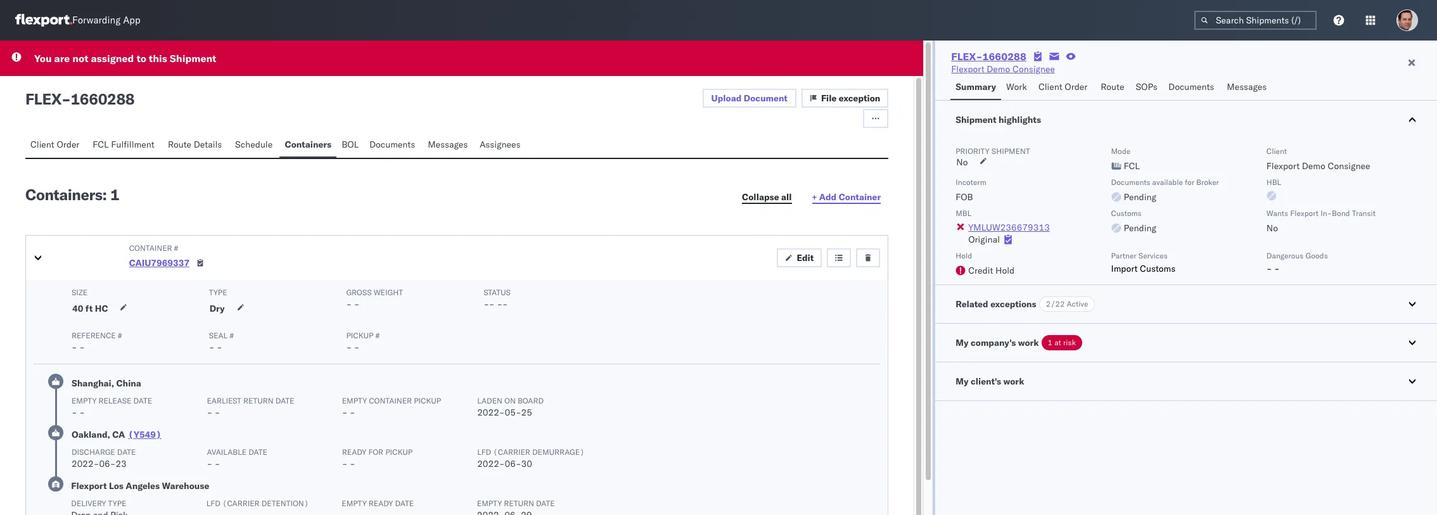 Task type: locate. For each thing, give the bounding box(es) containing it.
1 my from the top
[[956, 337, 968, 348]]

1 horizontal spatial shipment
[[956, 114, 996, 125]]

demo up in-
[[1302, 160, 1325, 172]]

1 horizontal spatial order
[[1065, 81, 1088, 93]]

# for reference # - -
[[118, 331, 122, 340]]

1 vertical spatial customs
[[1140, 263, 1176, 274]]

pending for customs
[[1124, 222, 1156, 234]]

1 horizontal spatial client order
[[1038, 81, 1088, 93]]

2022- down discharge
[[72, 458, 99, 470]]

credit
[[968, 265, 993, 276]]

date inside discharge date 2022-06-23
[[117, 447, 136, 457]]

route for route details
[[168, 139, 191, 150]]

date inside available date - -
[[248, 447, 267, 457]]

1 horizontal spatial documents button
[[1163, 75, 1222, 100]]

lfd inside lfd (carrier demurrage) 2022-06-30
[[477, 447, 491, 457]]

container up caiu7969337
[[129, 243, 172, 253]]

0 vertical spatial fcl
[[93, 139, 109, 150]]

+ add container
[[812, 191, 881, 203]]

no
[[956, 157, 968, 168], [1266, 222, 1278, 234]]

client order
[[1038, 81, 1088, 93], [30, 139, 79, 150]]

documents button right the 'bol'
[[364, 133, 423, 158]]

1 horizontal spatial return
[[504, 499, 534, 508]]

client down 'flex'
[[30, 139, 54, 150]]

work for my company's work
[[1018, 337, 1039, 348]]

empty inside empty release date - -
[[72, 396, 97, 406]]

route inside 'route details' button
[[168, 139, 191, 150]]

empty for empty ready date
[[342, 499, 367, 508]]

documents down mode
[[1111, 177, 1150, 187]]

1 horizontal spatial container
[[839, 191, 881, 203]]

dangerous
[[1266, 251, 1304, 260]]

2022- inside laden on board 2022-05-25
[[477, 407, 505, 418]]

1 vertical spatial 1
[[1048, 338, 1052, 347]]

board
[[518, 396, 544, 406]]

my client's work button
[[935, 362, 1437, 400]]

fcl down mode
[[1124, 160, 1140, 172]]

documents button up shipment highlights button
[[1163, 75, 1222, 100]]

demo inside client flexport demo consignee incoterm fob
[[1302, 160, 1325, 172]]

lfd (carrier detention)
[[206, 499, 309, 508]]

work for my client's work
[[1003, 376, 1024, 387]]

container
[[369, 396, 412, 406]]

route inside route 'button'
[[1101, 81, 1124, 93]]

client inside client flexport demo consignee incoterm fob
[[1266, 146, 1287, 156]]

0 horizontal spatial pickup
[[385, 447, 413, 457]]

2022- inside discharge date 2022-06-23
[[72, 458, 99, 470]]

assignees button
[[475, 133, 528, 158]]

client right work button
[[1038, 81, 1062, 93]]

1 vertical spatial route
[[168, 139, 191, 150]]

flex-1660288 link
[[951, 50, 1026, 63]]

flexport demo consignee
[[951, 63, 1055, 75]]

0 vertical spatial work
[[1018, 337, 1039, 348]]

1 vertical spatial my
[[956, 376, 968, 387]]

# right seal
[[230, 331, 234, 340]]

route left sops
[[1101, 81, 1124, 93]]

flex
[[25, 89, 61, 108]]

2022- inside lfd (carrier demurrage) 2022-06-30
[[477, 458, 505, 470]]

1 vertical spatial documents button
[[364, 133, 423, 158]]

client
[[1038, 81, 1062, 93], [30, 139, 54, 150], [1266, 146, 1287, 156]]

fcl for fcl fulfillment
[[93, 139, 109, 150]]

date inside empty release date - -
[[133, 396, 152, 406]]

fcl left 'fulfillment'
[[93, 139, 109, 150]]

empty left ready
[[342, 499, 367, 508]]

0 vertical spatial route
[[1101, 81, 1124, 93]]

mode
[[1111, 146, 1131, 156]]

0 vertical spatial documents button
[[1163, 75, 1222, 100]]

pending up services
[[1124, 222, 1156, 234]]

1660288 up flexport demo consignee
[[982, 50, 1026, 63]]

my company's work
[[956, 337, 1039, 348]]

0 vertical spatial documents
[[1168, 81, 1214, 93]]

0 vertical spatial customs
[[1111, 208, 1142, 218]]

pickup inside ready for pickup - -
[[385, 447, 413, 457]]

empty for empty return date
[[477, 499, 502, 508]]

no down wants
[[1266, 222, 1278, 234]]

flexport demo consignee link
[[951, 63, 1055, 75]]

0 vertical spatial return
[[243, 396, 273, 406]]

empty left container
[[342, 396, 367, 406]]

reference # - -
[[72, 331, 122, 353]]

0 horizontal spatial fcl
[[93, 139, 109, 150]]

return right earliest
[[243, 396, 273, 406]]

shipment up priority
[[956, 114, 996, 125]]

1 vertical spatial hold
[[995, 265, 1015, 276]]

2 pending from the top
[[1124, 222, 1156, 234]]

customs up partner
[[1111, 208, 1142, 218]]

# inside seal # - -
[[230, 331, 234, 340]]

date down lfd (carrier demurrage) 2022-06-30
[[536, 499, 555, 508]]

route details
[[168, 139, 222, 150]]

2022- left 30
[[477, 458, 505, 470]]

1 vertical spatial messages
[[428, 139, 468, 150]]

1 horizontal spatial (carrier
[[493, 447, 530, 457]]

demo
[[987, 63, 1010, 75], [1302, 160, 1325, 172]]

customs down services
[[1140, 263, 1176, 274]]

fcl inside button
[[93, 139, 109, 150]]

date up 23
[[117, 447, 136, 457]]

highlights
[[999, 114, 1041, 125]]

# right pickup
[[375, 331, 380, 340]]

1 vertical spatial consignee
[[1328, 160, 1370, 172]]

Search Shipments (/) text field
[[1194, 11, 1317, 30]]

1 horizontal spatial route
[[1101, 81, 1124, 93]]

1 horizontal spatial pickup
[[414, 396, 441, 406]]

partner services import customs
[[1111, 251, 1176, 274]]

lfd for lfd (carrier demurrage) 2022-06-30
[[477, 447, 491, 457]]

1 horizontal spatial client order button
[[1033, 75, 1096, 100]]

client order button right work at the right
[[1033, 75, 1096, 100]]

earliest return date - -
[[207, 396, 294, 418]]

documents up shipment highlights button
[[1168, 81, 1214, 93]]

2/22
[[1046, 299, 1065, 309]]

pickup for 2022-06-30
[[385, 447, 413, 457]]

(carrier for lfd (carrier detention)
[[222, 499, 259, 508]]

0 horizontal spatial no
[[956, 157, 968, 168]]

0 vertical spatial order
[[1065, 81, 1088, 93]]

0 vertical spatial demo
[[987, 63, 1010, 75]]

demo down flex-1660288 in the top of the page
[[987, 63, 1010, 75]]

return inside earliest return date - -
[[243, 396, 273, 406]]

bol
[[342, 139, 359, 150]]

1 horizontal spatial for
[[1185, 177, 1194, 187]]

assigned
[[91, 52, 134, 65]]

flexport up the hbl
[[1266, 160, 1300, 172]]

my inside button
[[956, 376, 968, 387]]

0 vertical spatial messages button
[[1222, 75, 1274, 100]]

my
[[956, 337, 968, 348], [956, 376, 968, 387]]

# inside pickup # - -
[[375, 331, 380, 340]]

my left the company's
[[956, 337, 968, 348]]

work inside my client's work button
[[1003, 376, 1024, 387]]

gross
[[346, 288, 372, 297]]

earliest
[[207, 396, 241, 406]]

empty down shanghai, at the left of the page
[[72, 396, 97, 406]]

1 horizontal spatial no
[[1266, 222, 1278, 234]]

laden on board 2022-05-25
[[477, 396, 544, 418]]

pickup
[[346, 331, 373, 340]]

flexport down flex-
[[951, 63, 984, 75]]

1 horizontal spatial messages button
[[1222, 75, 1274, 100]]

empty
[[72, 396, 97, 406], [342, 396, 367, 406], [342, 499, 367, 508], [477, 499, 502, 508]]

# inside reference # - -
[[118, 331, 122, 340]]

for left broker
[[1185, 177, 1194, 187]]

empty inside "empty container pickup - -"
[[342, 396, 367, 406]]

flexport up delivery
[[71, 480, 107, 492]]

1 vertical spatial work
[[1003, 376, 1024, 387]]

1 vertical spatial 1660288
[[71, 89, 134, 108]]

1 horizontal spatial consignee
[[1328, 160, 1370, 172]]

for right ready
[[368, 447, 383, 457]]

consignee inside client flexport demo consignee incoterm fob
[[1328, 160, 1370, 172]]

route left details
[[168, 139, 191, 150]]

1 vertical spatial client order
[[30, 139, 79, 150]]

lfd down laden
[[477, 447, 491, 457]]

empty return date
[[477, 499, 555, 508]]

bol button
[[337, 133, 364, 158]]

0 vertical spatial hold
[[956, 251, 972, 260]]

1 vertical spatial (carrier
[[222, 499, 259, 508]]

documents available for broker
[[1111, 177, 1219, 187]]

container right 'add'
[[839, 191, 881, 203]]

related
[[956, 298, 988, 310]]

date right earliest
[[275, 396, 294, 406]]

work
[[1018, 337, 1039, 348], [1003, 376, 1024, 387]]

0 horizontal spatial container
[[129, 243, 172, 253]]

# for seal # - -
[[230, 331, 234, 340]]

1 at risk
[[1048, 338, 1076, 347]]

1 vertical spatial fcl
[[1124, 160, 1140, 172]]

# right reference
[[118, 331, 122, 340]]

shipment inside shipment highlights button
[[956, 114, 996, 125]]

date for earliest return date - -
[[275, 396, 294, 406]]

hold right credit
[[995, 265, 1015, 276]]

client order right work button
[[1038, 81, 1088, 93]]

0 vertical spatial messages
[[1227, 81, 1267, 93]]

empty release date - -
[[72, 396, 152, 418]]

order left route 'button'
[[1065, 81, 1088, 93]]

(carrier up 30
[[493, 447, 530, 457]]

dangerous goods - -
[[1266, 251, 1328, 274]]

1 vertical spatial shipment
[[956, 114, 996, 125]]

document
[[744, 93, 788, 104]]

06- down discharge
[[99, 458, 116, 470]]

pending down documents available for broker
[[1124, 191, 1156, 203]]

1 vertical spatial no
[[1266, 222, 1278, 234]]

1 horizontal spatial fcl
[[1124, 160, 1140, 172]]

0 horizontal spatial lfd
[[206, 499, 220, 508]]

1 right containers:
[[110, 185, 119, 204]]

1 horizontal spatial 06-
[[505, 458, 521, 470]]

pending
[[1124, 191, 1156, 203], [1124, 222, 1156, 234]]

consignee up 'bond'
[[1328, 160, 1370, 172]]

2022- down laden
[[477, 407, 505, 418]]

1 vertical spatial return
[[504, 499, 534, 508]]

order down the flex - 1660288
[[57, 139, 79, 150]]

0 horizontal spatial 1
[[110, 185, 119, 204]]

release
[[98, 396, 131, 406]]

edit
[[797, 252, 814, 264]]

1 vertical spatial lfd
[[206, 499, 220, 508]]

china
[[116, 378, 141, 389]]

container inside button
[[839, 191, 881, 203]]

0 horizontal spatial order
[[57, 139, 79, 150]]

consignee up work at the right
[[1012, 63, 1055, 75]]

0 horizontal spatial documents
[[369, 139, 415, 150]]

incoterm
[[956, 177, 986, 187]]

0 vertical spatial lfd
[[477, 447, 491, 457]]

lfd down warehouse
[[206, 499, 220, 508]]

empty down lfd (carrier demurrage) 2022-06-30
[[477, 499, 502, 508]]

my for my company's work
[[956, 337, 968, 348]]

work left at
[[1018, 337, 1039, 348]]

2 06- from the left
[[505, 458, 521, 470]]

all
[[781, 191, 792, 203]]

0 horizontal spatial shipment
[[170, 52, 216, 65]]

file exception
[[821, 93, 880, 104]]

containers: 1
[[25, 185, 119, 204]]

0 horizontal spatial hold
[[956, 251, 972, 260]]

file
[[821, 93, 837, 104]]

fcl for fcl
[[1124, 160, 1140, 172]]

for inside ready for pickup - -
[[368, 447, 383, 457]]

1 horizontal spatial 1
[[1048, 338, 1052, 347]]

you
[[34, 52, 52, 65]]

2022- for date
[[477, 407, 505, 418]]

company's
[[971, 337, 1016, 348]]

hold up credit
[[956, 251, 972, 260]]

1 vertical spatial pending
[[1124, 222, 1156, 234]]

services
[[1138, 251, 1168, 260]]

1 horizontal spatial 1660288
[[982, 50, 1026, 63]]

0 vertical spatial 1
[[110, 185, 119, 204]]

0 horizontal spatial route
[[168, 139, 191, 150]]

status -- --
[[484, 288, 511, 310]]

1 vertical spatial for
[[368, 447, 383, 457]]

return
[[243, 396, 273, 406], [504, 499, 534, 508]]

2 my from the top
[[956, 376, 968, 387]]

client order button down 'flex'
[[25, 133, 88, 158]]

0 horizontal spatial (carrier
[[222, 499, 259, 508]]

mbl
[[956, 208, 972, 218]]

1 pending from the top
[[1124, 191, 1156, 203]]

0 horizontal spatial for
[[368, 447, 383, 457]]

0 horizontal spatial client order
[[30, 139, 79, 150]]

0 vertical spatial no
[[956, 157, 968, 168]]

priority shipment
[[956, 146, 1030, 156]]

file exception button
[[801, 89, 888, 108], [801, 89, 888, 108]]

date inside earliest return date - -
[[275, 396, 294, 406]]

1 left at
[[1048, 338, 1052, 347]]

containers:
[[25, 185, 107, 204]]

edit button
[[777, 248, 822, 267]]

pickup right ready
[[385, 447, 413, 457]]

0 vertical spatial (carrier
[[493, 447, 530, 457]]

2 horizontal spatial documents
[[1168, 81, 1214, 93]]

1660288
[[982, 50, 1026, 63], [71, 89, 134, 108]]

pickup inside "empty container pickup - -"
[[414, 396, 441, 406]]

06- inside discharge date 2022-06-23
[[99, 458, 116, 470]]

(carrier left detention)
[[222, 499, 259, 508]]

documents right bol button
[[369, 139, 415, 150]]

1 horizontal spatial messages
[[1227, 81, 1267, 93]]

return down 30
[[504, 499, 534, 508]]

0 vertical spatial 1660288
[[982, 50, 1026, 63]]

shipment
[[170, 52, 216, 65], [956, 114, 996, 125]]

client up the hbl
[[1266, 146, 1287, 156]]

0 vertical spatial client order button
[[1033, 75, 1096, 100]]

0 horizontal spatial messages button
[[423, 133, 475, 158]]

ready for pickup - -
[[342, 447, 413, 470]]

0 vertical spatial pickup
[[414, 396, 441, 406]]

# up caiu7969337
[[174, 243, 178, 253]]

0 horizontal spatial client order button
[[25, 133, 88, 158]]

work right client's
[[1003, 376, 1024, 387]]

messages button
[[1222, 75, 1274, 100], [423, 133, 475, 158]]

return for empty return date
[[504, 499, 534, 508]]

0 vertical spatial my
[[956, 337, 968, 348]]

0 horizontal spatial 06-
[[99, 458, 116, 470]]

pickup right container
[[414, 396, 441, 406]]

25
[[521, 407, 532, 418]]

client order down 'flex'
[[30, 139, 79, 150]]

date right ready
[[395, 499, 414, 508]]

no down priority
[[956, 157, 968, 168]]

date for empty return date
[[536, 499, 555, 508]]

date right the 'available'
[[248, 447, 267, 457]]

1 vertical spatial pickup
[[385, 447, 413, 457]]

1 horizontal spatial documents
[[1111, 177, 1150, 187]]

containers button
[[280, 133, 337, 158]]

lfd for lfd (carrier detention)
[[206, 499, 220, 508]]

1 vertical spatial order
[[57, 139, 79, 150]]

1 horizontal spatial client
[[1038, 81, 1062, 93]]

0 vertical spatial pending
[[1124, 191, 1156, 203]]

(carrier inside lfd (carrier demurrage) 2022-06-30
[[493, 447, 530, 457]]

empty container pickup - -
[[342, 396, 441, 418]]

date down 'china'
[[133, 396, 152, 406]]

warehouse
[[162, 480, 209, 492]]

sops
[[1136, 81, 1158, 93]]

06- up empty return date
[[505, 458, 521, 470]]

1 06- from the left
[[99, 458, 116, 470]]

1 vertical spatial demo
[[1302, 160, 1325, 172]]

shipment right this at the top left
[[170, 52, 216, 65]]

40 ft hc
[[72, 303, 108, 314]]

flexport
[[951, 63, 984, 75], [1266, 160, 1300, 172], [1290, 208, 1319, 218], [71, 480, 107, 492]]

size
[[72, 288, 87, 297]]

flexport left in-
[[1290, 208, 1319, 218]]

my left client's
[[956, 376, 968, 387]]

oakland, ca (y549)
[[72, 429, 161, 440]]

pickup for 2022-05-25
[[414, 396, 441, 406]]

1660288 down assigned
[[71, 89, 134, 108]]

upload document button
[[702, 89, 796, 108]]

0 horizontal spatial documents button
[[364, 133, 423, 158]]

2 horizontal spatial client
[[1266, 146, 1287, 156]]

0 horizontal spatial return
[[243, 396, 273, 406]]

1 horizontal spatial demo
[[1302, 160, 1325, 172]]



Task type: describe. For each thing, give the bounding box(es) containing it.
available
[[207, 447, 247, 457]]

0 horizontal spatial client
[[30, 139, 54, 150]]

fcl fulfillment
[[93, 139, 154, 150]]

in-
[[1321, 208, 1332, 218]]

dry
[[210, 303, 225, 314]]

23
[[116, 458, 127, 470]]

import
[[1111, 263, 1138, 274]]

ready
[[342, 447, 366, 457]]

1 vertical spatial messages button
[[423, 133, 475, 158]]

date for empty ready date
[[395, 499, 414, 508]]

# for container #
[[174, 243, 178, 253]]

partner
[[1111, 251, 1137, 260]]

# for pickup # - -
[[375, 331, 380, 340]]

discharge
[[72, 447, 115, 457]]

0 vertical spatial client order
[[1038, 81, 1088, 93]]

demurrage)
[[532, 447, 585, 457]]

2 vertical spatial documents
[[1111, 177, 1150, 187]]

containers
[[285, 139, 331, 150]]

collapse
[[742, 191, 779, 203]]

collapse all button
[[734, 188, 799, 207]]

container #
[[129, 243, 178, 253]]

active
[[1067, 299, 1088, 309]]

forwarding app link
[[15, 14, 140, 27]]

my client's work
[[956, 376, 1024, 387]]

client's
[[971, 376, 1001, 387]]

05-
[[505, 407, 521, 418]]

forwarding
[[72, 14, 121, 26]]

caiu7969337 button
[[129, 257, 190, 269]]

shanghai, china
[[72, 378, 141, 389]]

06- inside lfd (carrier demurrage) 2022-06-30
[[505, 458, 521, 470]]

credit hold
[[968, 265, 1015, 276]]

my for my client's work
[[956, 376, 968, 387]]

1 horizontal spatial hold
[[995, 265, 1015, 276]]

30
[[521, 458, 532, 470]]

at
[[1054, 338, 1061, 347]]

delivery
[[71, 499, 106, 508]]

ca
[[112, 429, 125, 440]]

wants flexport in-bond transit no
[[1266, 208, 1376, 234]]

0 vertical spatial shipment
[[170, 52, 216, 65]]

0 vertical spatial for
[[1185, 177, 1194, 187]]

flex-
[[951, 50, 982, 63]]

date for empty release date - -
[[133, 396, 152, 406]]

seal
[[209, 331, 228, 340]]

upload
[[711, 93, 742, 104]]

fob
[[956, 191, 973, 203]]

1 vertical spatial documents
[[369, 139, 415, 150]]

exceptions
[[990, 298, 1036, 310]]

route for route
[[1101, 81, 1124, 93]]

customs inside partner services import customs
[[1140, 263, 1176, 274]]

0 horizontal spatial demo
[[987, 63, 1010, 75]]

40
[[72, 303, 83, 314]]

angeles
[[126, 480, 160, 492]]

empty ready date
[[342, 499, 414, 508]]

+ add container button
[[804, 188, 888, 207]]

2/22 active
[[1046, 299, 1088, 309]]

flexport inside client flexport demo consignee incoterm fob
[[1266, 160, 1300, 172]]

no inside 'wants flexport in-bond transit no'
[[1266, 222, 1278, 234]]

2022- for -
[[477, 458, 505, 470]]

shipment
[[991, 146, 1030, 156]]

flexport los angeles warehouse
[[71, 480, 209, 492]]

ymluw236679313 button
[[968, 222, 1050, 233]]

ft
[[85, 303, 93, 314]]

pending for documents available for broker
[[1124, 191, 1156, 203]]

flexport. image
[[15, 14, 72, 27]]

work
[[1006, 81, 1027, 93]]

+
[[812, 191, 817, 203]]

status
[[484, 288, 511, 297]]

(y549) link
[[128, 428, 161, 441]]

fulfillment
[[111, 139, 154, 150]]

1 vertical spatial container
[[129, 243, 172, 253]]

laden
[[477, 396, 502, 406]]

empty for empty release date - -
[[72, 396, 97, 406]]

shanghai,
[[72, 378, 114, 389]]

priority
[[956, 146, 990, 156]]

0 horizontal spatial 1660288
[[71, 89, 134, 108]]

available date - -
[[207, 447, 267, 470]]

details
[[194, 139, 222, 150]]

collapse all
[[742, 191, 792, 203]]

0 horizontal spatial messages
[[428, 139, 468, 150]]

return for earliest return date - -
[[243, 396, 273, 406]]

add
[[819, 191, 836, 203]]

lfd (carrier demurrage) 2022-06-30
[[477, 447, 585, 470]]

0 horizontal spatial consignee
[[1012, 63, 1055, 75]]

pickup # - -
[[346, 331, 380, 353]]

1 vertical spatial client order button
[[25, 133, 88, 158]]

schedule button
[[230, 133, 280, 158]]

risk
[[1063, 338, 1076, 347]]

flexport inside flexport demo consignee link
[[951, 63, 984, 75]]

on
[[504, 396, 516, 406]]

fcl fulfillment button
[[88, 133, 163, 158]]

app
[[123, 14, 140, 26]]

related exceptions
[[956, 298, 1036, 310]]

gross weight - -
[[346, 288, 403, 310]]

reference
[[72, 331, 116, 340]]

type
[[209, 288, 227, 297]]

ymluw236679313
[[968, 222, 1050, 233]]

discharge date 2022-06-23
[[72, 447, 136, 470]]

(y549)
[[128, 429, 161, 440]]

hbl
[[1266, 177, 1281, 187]]

empty for empty container pickup - -
[[342, 396, 367, 406]]

are
[[54, 52, 70, 65]]

(carrier for lfd (carrier demurrage) 2022-06-30
[[493, 447, 530, 457]]

detention)
[[261, 499, 309, 508]]

flexport inside 'wants flexport in-bond transit no'
[[1290, 208, 1319, 218]]



Task type: vqa. For each thing, say whether or not it's contained in the screenshot.


